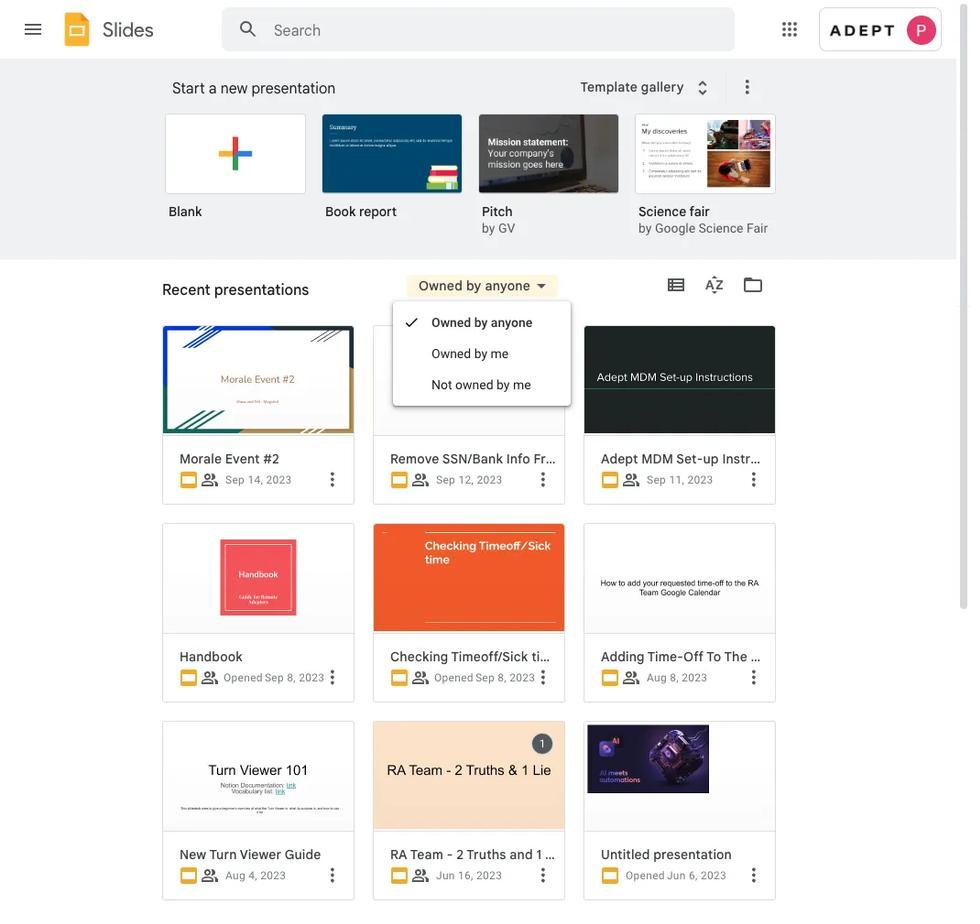 Task type: describe. For each thing, give the bounding box(es) containing it.
1 vertical spatial 1
[[536, 847, 542, 863]]

1 vertical spatial ra
[[390, 847, 407, 863]]

adept mdm set-up instructions
[[601, 451, 796, 467]]

gallery
[[641, 79, 684, 95]]

1 vertical spatial owned by anyone
[[432, 315, 533, 330]]

handbook
[[180, 649, 243, 665]]

aug for turn
[[225, 870, 246, 882]]

jun inside 'untitled presentation' option
[[667, 870, 686, 882]]

timeoff/sick
[[451, 649, 528, 665]]

last opened by me aug 4, 2023 element
[[225, 870, 286, 882]]

recent inside heading
[[162, 280, 210, 299]]

blank option
[[165, 114, 306, 233]]

a
[[209, 79, 217, 97]]

1 vertical spatial science
[[699, 221, 744, 236]]

morale event #2 option
[[153, 0, 355, 915]]

owned inside owned by anyone popup button
[[419, 278, 463, 294]]

last opened by me sep 8, 2023 element for handbook
[[265, 672, 325, 685]]

sep inside 'checking timeoff/sick time presentation' option
[[476, 672, 495, 685]]

pitch by gv
[[482, 203, 515, 236]]

untitled presentation option
[[584, 721, 776, 915]]

12,
[[459, 474, 474, 487]]

untitled presentation
[[601, 847, 732, 863]]

new turn viewer guide option
[[162, 721, 355, 915]]

last opened by me jun 6, 2023 element
[[667, 870, 727, 882]]

1 horizontal spatial ra
[[751, 649, 768, 665]]

instructions
[[722, 451, 796, 467]]

not
[[432, 377, 452, 392]]

2023 inside 'untitled presentation' option
[[701, 870, 727, 882]]

anyone inside popup button
[[485, 278, 531, 294]]

start a new presentation heading
[[172, 59, 569, 117]]

2023 for adding time-off to the ra team google calendar
[[682, 672, 708, 685]]

slides link
[[59, 11, 154, 51]]

book
[[325, 203, 356, 219]]

gv
[[498, 221, 515, 236]]

recent presentations for remove ssn/bank info from rippling option
[[162, 288, 291, 304]]

presentations for remove ssn/bank info from rippling option
[[208, 288, 291, 304]]

ra team - 2 truths and 1 lie
[[390, 847, 564, 863]]

presentations for menu containing owned by anyone
[[214, 280, 309, 299]]

2023 for adept mdm set-up instructions
[[688, 474, 713, 487]]

untitled
[[601, 847, 650, 863]]

0 vertical spatial 1
[[539, 738, 546, 751]]

sep inside 'handbook' option
[[265, 672, 284, 685]]

opened jun 6, 2023
[[626, 870, 727, 882]]

google inside option
[[807, 649, 852, 665]]

1 vertical spatial owned
[[432, 315, 471, 330]]

recent presentations for menu containing owned by anyone
[[162, 280, 309, 299]]

handbook option
[[162, 523, 355, 915]]

checking timeoff/sick time presentation option
[[373, 523, 641, 915]]

adept
[[601, 451, 638, 467]]

time
[[532, 649, 559, 665]]

turn
[[209, 847, 237, 863]]

last opened by me aug 8, 2023 element
[[647, 672, 708, 685]]

set-
[[677, 451, 703, 467]]

6,
[[689, 870, 698, 882]]

new
[[180, 847, 206, 863]]

presentation inside heading
[[252, 79, 336, 97]]

science fair by google science fair
[[639, 203, 768, 236]]

template gallery
[[581, 79, 684, 95]]

owned
[[455, 377, 494, 392]]

owned by anyone button
[[407, 275, 558, 297]]

adding time-off to the ra team google calendar option
[[584, 523, 911, 915]]

checking timeoff/sick time presentation
[[390, 649, 641, 665]]

14,
[[248, 474, 263, 487]]

aug 4, 2023
[[225, 870, 286, 882]]

adding
[[601, 649, 645, 665]]

template
[[581, 79, 638, 95]]

start a new presentation
[[172, 79, 336, 97]]

fair
[[747, 221, 768, 236]]

presentation inside option
[[654, 847, 732, 863]]

google inside science fair by google science fair
[[655, 221, 696, 236]]

guide
[[285, 847, 321, 863]]

menu containing owned by anyone
[[393, 301, 571, 406]]

aug 8, 2023
[[647, 672, 708, 685]]

opened for handbook
[[224, 672, 263, 685]]

science fair option
[[635, 114, 776, 238]]

last opened by me sep 11, 2023 element
[[647, 474, 713, 487]]

search image
[[230, 11, 267, 48]]

morale event #2
[[180, 451, 280, 467]]

new turn viewer guide
[[180, 847, 321, 863]]

adept mdm set-up instructions option
[[575, 0, 796, 915]]

-
[[447, 847, 453, 863]]

book report
[[325, 203, 397, 219]]

anyone inside menu
[[491, 315, 533, 330]]

blank
[[169, 203, 202, 219]]

recent presentations list box
[[153, 0, 911, 915]]



Task type: vqa. For each thing, say whether or not it's contained in the screenshot.
Techlokka
no



Task type: locate. For each thing, give the bounding box(es) containing it.
opened sep 8, 2023 down handbook google slides element
[[224, 672, 325, 685]]

truths
[[467, 847, 506, 863]]

aug left 4,
[[225, 870, 246, 882]]

handbook google slides element
[[180, 649, 346, 665]]

presentation right new
[[252, 79, 336, 97]]

checking timeoff/sick time presentation google slides element
[[390, 649, 641, 665]]

16,
[[458, 870, 474, 882]]

ra left -
[[390, 847, 407, 863]]

last opened by me sep 8, 2023 element down checking timeoff/sick time presentation google slides element
[[476, 672, 536, 685]]

team right "the" at the bottom of the page
[[771, 649, 804, 665]]

google down the "fair"
[[655, 221, 696, 236]]

team left -
[[410, 847, 444, 863]]

2023 inside adding time-off to the ra team google calendar option
[[682, 672, 708, 685]]

sep 12, 2023
[[436, 474, 503, 487]]

me right owned
[[513, 377, 531, 392]]

the
[[724, 649, 748, 665]]

adding time-off to the ra team google calendar google slides element
[[601, 649, 911, 665]]

last opened by me jun 16, 2023 element
[[436, 870, 502, 882]]

aug inside new turn viewer guide option
[[225, 870, 246, 882]]

1 vertical spatial presentation
[[654, 847, 732, 863]]

opened inside 'untitled presentation' option
[[626, 870, 665, 882]]

event
[[225, 451, 260, 467]]

ra right "the" at the bottom of the page
[[751, 649, 768, 665]]

recent presentations heading
[[162, 259, 309, 318]]

1 horizontal spatial me
[[513, 377, 531, 392]]

8, inside 'handbook' option
[[287, 672, 296, 685]]

checking
[[390, 649, 448, 665]]

jun
[[436, 870, 455, 882], [667, 870, 686, 882]]

google science fair link
[[655, 221, 768, 236]]

ra team - 2 truths and 1 lie google slides element
[[390, 847, 564, 863]]

opened sep 8, 2023 inside 'handbook' option
[[224, 672, 325, 685]]

1 last opened by me sep 8, 2023 element from the left
[[265, 672, 325, 685]]

8, inside adding time-off to the ra team google calendar option
[[670, 672, 679, 685]]

opened down untitled
[[626, 870, 665, 882]]

recent presentations
[[162, 280, 309, 299], [162, 288, 291, 304]]

by inside "pitch by gv"
[[482, 221, 495, 236]]

0 horizontal spatial me
[[491, 346, 509, 361]]

sep 11, 2023
[[647, 474, 713, 487]]

list box containing blank
[[165, 110, 797, 260]]

opened for checking timeoff/sick time presentation
[[434, 672, 474, 685]]

owned by anyone inside popup button
[[419, 278, 531, 294]]

morale
[[180, 451, 222, 467]]

None search field
[[222, 7, 735, 51]]

2023 inside adept mdm set-up instructions "option"
[[688, 474, 713, 487]]

opened inside 'checking timeoff/sick time presentation' option
[[434, 672, 474, 685]]

0 horizontal spatial science
[[639, 203, 687, 219]]

0 vertical spatial owned by anyone
[[419, 278, 531, 294]]

2 vertical spatial owned
[[432, 346, 471, 361]]

2023 down truths
[[477, 870, 502, 882]]

1 horizontal spatial jun
[[667, 870, 686, 882]]

rippling
[[568, 451, 618, 467]]

sep inside morale event #2 option
[[225, 474, 245, 487]]

0 vertical spatial science
[[639, 203, 687, 219]]

sep down handbook google slides element
[[265, 672, 284, 685]]

jun left 16,
[[436, 870, 455, 882]]

2023 inside ra team - 2 truths and 1 lie option
[[477, 870, 502, 882]]

remove ssn/bank info from rippling
[[390, 451, 618, 467]]

opened sep 8, 2023 down timeoff/sick in the bottom of the page
[[434, 672, 536, 685]]

2 jun from the left
[[667, 870, 686, 882]]

1 vertical spatial anyone
[[491, 315, 533, 330]]

up
[[703, 451, 719, 467]]

new turn viewer guide google slides element
[[180, 847, 346, 863]]

recent
[[162, 280, 210, 299], [162, 288, 204, 304]]

2023 for remove ssn/bank info from rippling
[[477, 474, 503, 487]]

time-
[[648, 649, 684, 665]]

0 vertical spatial owned
[[419, 278, 463, 294]]

opened
[[224, 672, 263, 685], [434, 672, 474, 685], [626, 870, 665, 882]]

2023 for new turn viewer guide
[[260, 870, 286, 882]]

presentation
[[562, 649, 641, 665]]

to
[[707, 649, 721, 665]]

template gallery button
[[569, 71, 726, 104]]

google
[[655, 221, 696, 236], [807, 649, 852, 665]]

0 vertical spatial presentation
[[252, 79, 336, 97]]

fair
[[690, 203, 710, 219]]

2 horizontal spatial 8,
[[670, 672, 679, 685]]

3 8, from the left
[[670, 672, 679, 685]]

1 vertical spatial google
[[807, 649, 852, 665]]

sep left '12,'
[[436, 474, 456, 487]]

1 horizontal spatial team
[[771, 649, 804, 665]]

sep 14, 2023
[[225, 474, 292, 487]]

presentations
[[214, 280, 309, 299], [208, 288, 291, 304]]

adding time-off to the ra team google calendar
[[601, 649, 911, 665]]

ssn/bank
[[442, 451, 503, 467]]

by
[[482, 221, 495, 236], [639, 221, 652, 236], [466, 278, 482, 294], [474, 315, 488, 330], [474, 346, 488, 361], [497, 377, 510, 392]]

by inside popup button
[[466, 278, 482, 294]]

1 vertical spatial aug
[[225, 870, 246, 882]]

ra
[[751, 649, 768, 665], [390, 847, 407, 863]]

0 vertical spatial aug
[[647, 672, 667, 685]]

8, down timeoff/sick in the bottom of the page
[[498, 672, 507, 685]]

pitch option
[[478, 114, 619, 238]]

jun 16, 2023
[[436, 870, 502, 882]]

8,
[[287, 672, 296, 685], [498, 672, 507, 685], [670, 672, 679, 685]]

0 horizontal spatial jun
[[436, 870, 455, 882]]

2023
[[266, 474, 292, 487], [477, 474, 503, 487], [688, 474, 713, 487], [299, 672, 325, 685], [510, 672, 536, 685], [682, 672, 708, 685], [260, 870, 286, 882], [477, 870, 502, 882], [701, 870, 727, 882]]

last opened by me sep 12, 2023 element
[[436, 474, 503, 487]]

mdm
[[642, 451, 674, 467]]

8, for handbook
[[287, 672, 296, 685]]

me up "not owned by me" at the top of page
[[491, 346, 509, 361]]

2 8, from the left
[[498, 672, 507, 685]]

4,
[[249, 870, 257, 882]]

0 horizontal spatial presentation
[[252, 79, 336, 97]]

presentation
[[252, 79, 336, 97], [654, 847, 732, 863]]

8, for checking timeoff/sick time presentation
[[498, 672, 507, 685]]

2023 down adept mdm set-up instructions google slides element
[[688, 474, 713, 487]]

2023 down the off
[[682, 672, 708, 685]]

me
[[491, 346, 509, 361], [513, 377, 531, 392]]

opened sep 8, 2023 for handbook
[[224, 672, 325, 685]]

last opened by me sep 8, 2023 element inside 'handbook' option
[[265, 672, 325, 685]]

0 horizontal spatial aug
[[225, 870, 246, 882]]

last opened by me sep 8, 2023 element for checking timeoff/sick time presentation
[[476, 672, 536, 685]]

presentations inside heading
[[214, 280, 309, 299]]

owned
[[419, 278, 463, 294], [432, 315, 471, 330], [432, 346, 471, 361]]

1 left lie
[[536, 847, 542, 863]]

opened inside 'handbook' option
[[224, 672, 263, 685]]

1 vertical spatial team
[[410, 847, 444, 863]]

aug for time-
[[647, 672, 667, 685]]

owned by me
[[432, 346, 509, 361]]

jun left 6,
[[667, 870, 686, 882]]

1 button
[[532, 733, 554, 755], [532, 733, 554, 755]]

list box
[[165, 110, 797, 260]]

0 horizontal spatial 8,
[[287, 672, 296, 685]]

book report option
[[322, 114, 463, 233]]

2023 inside remove ssn/bank info from rippling option
[[477, 474, 503, 487]]

0 horizontal spatial last opened by me sep 8, 2023 element
[[265, 672, 325, 685]]

pitch
[[482, 203, 513, 219]]

last opened by me sep 8, 2023 element down handbook google slides element
[[265, 672, 325, 685]]

1 horizontal spatial google
[[807, 649, 852, 665]]

report
[[359, 203, 397, 219]]

main menu image
[[22, 18, 44, 40]]

2 opened sep 8, 2023 from the left
[[434, 672, 536, 685]]

2 recent from the top
[[162, 288, 204, 304]]

1 recent presentations from the top
[[162, 280, 309, 299]]

remove
[[390, 451, 439, 467]]

sep down timeoff/sick in the bottom of the page
[[476, 672, 495, 685]]

sep
[[225, 474, 245, 487], [436, 474, 456, 487], [647, 474, 666, 487], [265, 672, 284, 685], [476, 672, 495, 685]]

opened sep 8, 2023 for checking timeoff/sick time presentation
[[434, 672, 536, 685]]

0 vertical spatial team
[[771, 649, 804, 665]]

11,
[[669, 474, 685, 487]]

sep inside adept mdm set-up instructions "option"
[[647, 474, 666, 487]]

8, down time-
[[670, 672, 679, 685]]

0 horizontal spatial opened sep 8, 2023
[[224, 672, 325, 685]]

1 down time
[[539, 738, 546, 751]]

science left the "fair"
[[639, 203, 687, 219]]

#2
[[263, 451, 280, 467]]

2023 right '12,'
[[477, 474, 503, 487]]

menu
[[393, 301, 571, 406]]

2023 inside morale event #2 option
[[266, 474, 292, 487]]

calendar
[[855, 649, 911, 665]]

2 last opened by me sep 8, 2023 element from the left
[[476, 672, 536, 685]]

2023 right 6,
[[701, 870, 727, 882]]

adept mdm set-up instructions google slides element
[[601, 451, 796, 467]]

Search bar text field
[[274, 21, 689, 39]]

2023 down #2
[[266, 474, 292, 487]]

opened down handbook google slides element
[[224, 672, 263, 685]]

1 horizontal spatial aug
[[647, 672, 667, 685]]

0 vertical spatial me
[[491, 346, 509, 361]]

new
[[221, 79, 248, 97]]

gv link
[[498, 221, 515, 236]]

0 horizontal spatial google
[[655, 221, 696, 236]]

and
[[510, 847, 533, 863]]

8, down handbook google slides element
[[287, 672, 296, 685]]

1 horizontal spatial 8,
[[498, 672, 507, 685]]

jun inside ra team - 2 truths and 1 lie option
[[436, 870, 455, 882]]

0 horizontal spatial ra
[[390, 847, 407, 863]]

aug down time-
[[647, 672, 667, 685]]

sep for event
[[225, 474, 245, 487]]

2023 inside new turn viewer guide option
[[260, 870, 286, 882]]

ra team - 2 truths and 1 lie option
[[373, 721, 565, 915]]

last opened by me sep 14, 2023 element
[[225, 474, 292, 487]]

0 vertical spatial ra
[[751, 649, 768, 665]]

sep for mdm
[[647, 474, 666, 487]]

1 8, from the left
[[287, 672, 296, 685]]

presentation up 6,
[[654, 847, 732, 863]]

sep inside remove ssn/bank info from rippling option
[[436, 474, 456, 487]]

not owned by me
[[432, 377, 531, 392]]

anyone down gv
[[485, 278, 531, 294]]

1 recent from the top
[[162, 280, 210, 299]]

remove ssn/bank info from rippling google slides element
[[390, 451, 618, 467]]

2023 inside 'checking timeoff/sick time presentation' option
[[510, 672, 536, 685]]

2023 down handbook google slides element
[[299, 672, 325, 685]]

1 horizontal spatial last opened by me sep 8, 2023 element
[[476, 672, 536, 685]]

remove ssn/bank info from rippling option
[[364, 0, 618, 915]]

1 horizontal spatial presentation
[[654, 847, 732, 863]]

8, inside 'checking timeoff/sick time presentation' option
[[498, 672, 507, 685]]

2 recent presentations from the top
[[162, 288, 291, 304]]

2023 right 4,
[[260, 870, 286, 882]]

viewer
[[240, 847, 282, 863]]

owned by anyone down gv
[[419, 278, 531, 294]]

opened sep 8, 2023 inside 'checking timeoff/sick time presentation' option
[[434, 672, 536, 685]]

opened down "checking"
[[434, 672, 474, 685]]

1 opened sep 8, 2023 from the left
[[224, 672, 325, 685]]

anyone down owned by anyone popup button
[[491, 315, 533, 330]]

untitled presentation google slides element
[[601, 847, 768, 863]]

anyone
[[485, 278, 531, 294], [491, 315, 533, 330]]

last opened by me sep 8, 2023 element inside 'checking timeoff/sick time presentation' option
[[476, 672, 536, 685]]

2023 for ra team - 2 truths and 1 lie
[[477, 870, 502, 882]]

start
[[172, 79, 205, 97]]

owned by anyone
[[419, 278, 531, 294], [432, 315, 533, 330]]

1 vertical spatial me
[[513, 377, 531, 392]]

google left calendar
[[807, 649, 852, 665]]

0 horizontal spatial team
[[410, 847, 444, 863]]

sep left 11,
[[647, 474, 666, 487]]

2
[[457, 847, 464, 863]]

aug inside adding time-off to the ra team google calendar option
[[647, 672, 667, 685]]

1 horizontal spatial science
[[699, 221, 744, 236]]

2023 inside 'handbook' option
[[299, 672, 325, 685]]

sep left 14,
[[225, 474, 245, 487]]

1 horizontal spatial opened sep 8, 2023
[[434, 672, 536, 685]]

1 jun from the left
[[436, 870, 455, 882]]

by inside science fair by google science fair
[[639, 221, 652, 236]]

owned by anyone up the owned by me
[[432, 315, 533, 330]]

info
[[507, 451, 530, 467]]

science
[[639, 203, 687, 219], [699, 221, 744, 236]]

slides
[[103, 17, 154, 42]]

last opened by me sep 8, 2023 element
[[265, 672, 325, 685], [476, 672, 536, 685]]

0 horizontal spatial opened
[[224, 672, 263, 685]]

team
[[771, 649, 804, 665], [410, 847, 444, 863]]

science down the "fair"
[[699, 221, 744, 236]]

0 vertical spatial anyone
[[485, 278, 531, 294]]

2023 for morale event #2
[[266, 474, 292, 487]]

1 horizontal spatial opened
[[434, 672, 474, 685]]

opened sep 8, 2023
[[224, 672, 325, 685], [434, 672, 536, 685]]

off
[[684, 649, 704, 665]]

2 horizontal spatial opened
[[626, 870, 665, 882]]

1
[[539, 738, 546, 751], [536, 847, 542, 863]]

from
[[534, 451, 565, 467]]

0 vertical spatial google
[[655, 221, 696, 236]]

2023 down checking timeoff/sick time presentation google slides element
[[510, 672, 536, 685]]

morale event #2 google slides element
[[180, 451, 346, 467]]

lie
[[545, 847, 564, 863]]

sep for ssn/bank
[[436, 474, 456, 487]]



